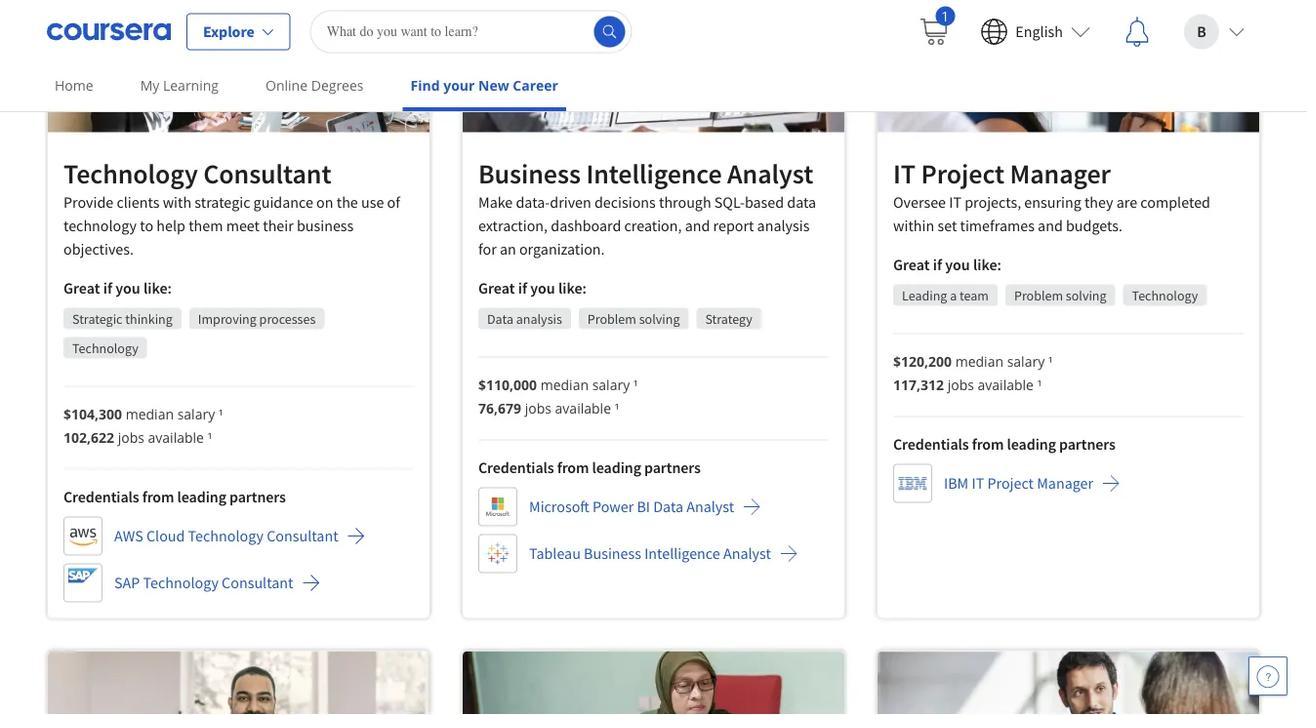 Task type: describe. For each thing, give the bounding box(es) containing it.
strategic
[[72, 310, 123, 327]]

aws
[[114, 527, 143, 546]]

like: for project
[[974, 255, 1002, 275]]

objectives.
[[63, 240, 134, 259]]

my learning
[[140, 76, 219, 95]]

problem for intelligence
[[588, 310, 637, 328]]

like: for consultant
[[143, 279, 172, 298]]

0 horizontal spatial it
[[894, 156, 916, 190]]

use
[[361, 193, 384, 212]]

sap technology consultant link
[[63, 564, 321, 603]]

microsoft power bi data analyst
[[529, 498, 735, 517]]

oversee
[[894, 193, 946, 212]]

my learning link
[[133, 63, 227, 107]]

1 link
[[903, 0, 965, 63]]

data-
[[516, 193, 550, 212]]

report
[[714, 216, 754, 236]]

english
[[1016, 22, 1064, 42]]

their
[[263, 216, 294, 236]]

117,312
[[894, 376, 944, 395]]

driven
[[550, 193, 592, 212]]

from for consultant
[[142, 488, 174, 507]]

english button
[[965, 0, 1107, 63]]

What do you want to learn? text field
[[310, 10, 633, 53]]

career
[[513, 76, 559, 95]]

$110,000
[[479, 376, 537, 395]]

business inside business intelligence analyst make data-driven decisions through sql-based data extraction, dashboard creation, and report analysis for an organization.
[[479, 156, 581, 190]]

microsoft power bi data analyst link
[[479, 488, 762, 527]]

if for it
[[933, 255, 943, 275]]

a
[[950, 287, 957, 304]]

processes
[[259, 310, 316, 327]]

of
[[387, 193, 400, 212]]

aws cloud technology consultant link
[[63, 517, 366, 556]]

learning
[[163, 76, 219, 95]]

online degrees
[[266, 76, 364, 95]]

to
[[140, 216, 153, 236]]

analysis inside business intelligence analyst make data-driven decisions through sql-based data extraction, dashboard creation, and report analysis for an organization.
[[758, 216, 810, 236]]

if for technology
[[103, 279, 112, 298]]

1 vertical spatial analyst
[[687, 498, 735, 517]]

1 vertical spatial it
[[950, 193, 962, 212]]

problem solving for intelligence
[[588, 310, 680, 328]]

home link
[[47, 63, 101, 107]]

ibm
[[944, 474, 969, 494]]

jobs for technology
[[118, 429, 144, 447]]

great if you like: for it
[[894, 255, 1002, 275]]

tableau business intelligence analyst
[[529, 544, 771, 564]]

leading for project
[[1007, 435, 1057, 455]]

my
[[140, 76, 160, 95]]

business intelligence analyst make data-driven decisions through sql-based data extraction, dashboard creation, and report analysis for an organization.
[[479, 156, 817, 259]]

based
[[745, 193, 784, 212]]

coursera image
[[47, 16, 171, 47]]

guidance
[[254, 193, 313, 212]]

1 vertical spatial intelligence
[[645, 544, 721, 564]]

salary for project
[[1008, 353, 1045, 371]]

credentials for it
[[894, 435, 969, 455]]

median for intelligence
[[541, 376, 589, 395]]

cloud
[[146, 527, 185, 546]]

you for business
[[531, 279, 555, 298]]

manager inside it project manager oversee it projects, ensuring they are completed within set timeframes and budgets.
[[1010, 156, 1111, 190]]

it project manager oversee it projects, ensuring they are completed within set timeframes and budgets.
[[894, 156, 1211, 236]]

$120,200
[[894, 353, 952, 371]]

from for project
[[972, 435, 1004, 455]]

problem for project
[[1015, 287, 1064, 304]]

technology
[[63, 216, 137, 236]]

ibm it project manager link
[[894, 464, 1121, 503]]

improving processes
[[198, 310, 316, 327]]

they
[[1085, 193, 1114, 212]]

power
[[593, 498, 634, 517]]

median for project
[[956, 353, 1004, 371]]

technology consultant provide clients with strategic guidance on the use of technology to help them meet their business objectives.
[[63, 156, 400, 259]]

jobs for business
[[525, 399, 552, 418]]

2 vertical spatial consultant
[[222, 574, 293, 593]]

clients
[[117, 193, 160, 212]]

data
[[787, 193, 817, 212]]

completed
[[1141, 193, 1211, 212]]

if for business
[[518, 279, 527, 298]]

you for it
[[946, 255, 971, 275]]

2 vertical spatial analyst
[[724, 544, 771, 564]]

1 vertical spatial project
[[988, 474, 1034, 494]]

0 horizontal spatial analysis
[[516, 310, 562, 328]]

are
[[1117, 193, 1138, 212]]

strategy
[[706, 310, 753, 328]]

solving for analyst
[[639, 310, 680, 328]]

through
[[659, 193, 712, 212]]

sap
[[114, 574, 140, 593]]

online degrees link
[[258, 63, 372, 107]]

help
[[157, 216, 186, 236]]

1 vertical spatial data
[[654, 498, 684, 517]]

b button
[[1169, 0, 1261, 63]]

dashboard
[[551, 216, 621, 236]]

bi
[[637, 498, 650, 517]]

great for it
[[894, 255, 930, 275]]

find
[[411, 76, 440, 95]]

leading for consultant
[[177, 488, 226, 507]]

intelligence inside business intelligence analyst make data-driven decisions through sql-based data extraction, dashboard creation, and report analysis for an organization.
[[586, 156, 722, 190]]

set
[[938, 216, 957, 236]]

problem solving for project
[[1015, 287, 1107, 304]]

ibm it project manager
[[944, 474, 1094, 494]]

great if you like: for technology
[[63, 279, 172, 298]]

technology down cloud
[[143, 574, 219, 593]]

partners for provide
[[229, 488, 286, 507]]

an
[[500, 240, 516, 259]]

credentials from leading partners for intelligence
[[479, 459, 701, 478]]



Task type: locate. For each thing, give the bounding box(es) containing it.
2 vertical spatial leading
[[177, 488, 226, 507]]

analyst inside business intelligence analyst make data-driven decisions through sql-based data extraction, dashboard creation, and report analysis for an organization.
[[728, 156, 814, 190]]

technology inside technology consultant provide clients with strategic guidance on the use of technology to help them meet their business objectives.
[[63, 156, 198, 190]]

0 horizontal spatial jobs
[[118, 429, 144, 447]]

you for technology
[[115, 279, 140, 298]]

2 vertical spatial available
[[148, 429, 204, 447]]

1 vertical spatial analysis
[[516, 310, 562, 328]]

jobs inside $120,200 median salary ¹ 117,312 jobs available ¹
[[948, 376, 975, 395]]

you
[[946, 255, 971, 275], [115, 279, 140, 298], [531, 279, 555, 298]]

1 horizontal spatial problem
[[1015, 287, 1064, 304]]

2 horizontal spatial great
[[894, 255, 930, 275]]

technology up sap technology consultant
[[188, 527, 264, 546]]

team
[[960, 287, 989, 304]]

from up microsoft
[[557, 459, 589, 478]]

explore button
[[187, 13, 291, 50]]

2 horizontal spatial credentials
[[894, 435, 969, 455]]

credentials for technology
[[63, 488, 139, 507]]

find your new career
[[411, 76, 559, 95]]

median
[[956, 353, 1004, 371], [541, 376, 589, 395], [126, 405, 174, 424]]

if up data analysis
[[518, 279, 527, 298]]

like: up the thinking
[[143, 279, 172, 298]]

timeframes
[[961, 216, 1035, 236]]

partners for manager
[[1060, 435, 1116, 455]]

0 horizontal spatial salary
[[177, 405, 215, 424]]

salary inside the $110,000 median salary ¹ 76,679 jobs available ¹
[[593, 376, 630, 395]]

1 vertical spatial available
[[555, 399, 611, 418]]

salary
[[1008, 353, 1045, 371], [593, 376, 630, 395], [177, 405, 215, 424]]

leading
[[902, 287, 948, 304]]

median inside $104,300 median salary ¹ 102,622 jobs available ¹
[[126, 405, 174, 424]]

project right "ibm"
[[988, 474, 1034, 494]]

business up data-
[[479, 156, 581, 190]]

on
[[317, 193, 334, 212]]

creation,
[[625, 216, 682, 236]]

solving
[[1066, 287, 1107, 304], [639, 310, 680, 328]]

0 vertical spatial problem solving
[[1015, 287, 1107, 304]]

2 horizontal spatial if
[[933, 255, 943, 275]]

available right '102,622'
[[148, 429, 204, 447]]

0 vertical spatial data
[[487, 310, 514, 328]]

$104,300
[[63, 405, 122, 424]]

1 vertical spatial problem
[[588, 310, 637, 328]]

2 horizontal spatial jobs
[[948, 376, 975, 395]]

from up cloud
[[142, 488, 174, 507]]

credentials up microsoft
[[479, 459, 554, 478]]

microsoft
[[529, 498, 590, 517]]

data right bi
[[654, 498, 684, 517]]

like:
[[974, 255, 1002, 275], [143, 279, 172, 298], [559, 279, 587, 298]]

0 horizontal spatial available
[[148, 429, 204, 447]]

from up ibm it project manager link
[[972, 435, 1004, 455]]

consultant
[[203, 156, 332, 190], [267, 527, 338, 546], [222, 574, 293, 593]]

and inside business intelligence analyst make data-driven decisions through sql-based data extraction, dashboard creation, and report analysis for an organization.
[[685, 216, 710, 236]]

available right 76,679
[[555, 399, 611, 418]]

great if you like:
[[894, 255, 1002, 275], [63, 279, 172, 298], [479, 279, 587, 298]]

consultant inside technology consultant provide clients with strategic guidance on the use of technology to help them meet their business objectives.
[[203, 156, 332, 190]]

strategic thinking
[[72, 310, 173, 327]]

1 vertical spatial leading
[[592, 459, 642, 478]]

new
[[479, 76, 509, 95]]

problem solving down creation,
[[588, 310, 680, 328]]

available inside $104,300 median salary ¹ 102,622 jobs available ¹
[[148, 429, 204, 447]]

it up oversee
[[894, 156, 916, 190]]

budgets.
[[1066, 216, 1123, 236]]

great if you like: for business
[[479, 279, 587, 298]]

$104,300 median salary ¹ 102,622 jobs available ¹
[[63, 405, 223, 447]]

1 horizontal spatial salary
[[593, 376, 630, 395]]

technology down "completed"
[[1133, 287, 1199, 304]]

$120,200 median salary ¹ 117,312 jobs available ¹
[[894, 353, 1054, 395]]

1 horizontal spatial it
[[950, 193, 962, 212]]

for
[[479, 240, 497, 259]]

if up leading a team
[[933, 255, 943, 275]]

solving left strategy
[[639, 310, 680, 328]]

like: up the team
[[974, 255, 1002, 275]]

0 vertical spatial credentials from leading partners
[[894, 435, 1116, 455]]

great if you like: up leading a team
[[894, 255, 1002, 275]]

jobs for it
[[948, 376, 975, 395]]

1 and from the left
[[685, 216, 710, 236]]

help center image
[[1257, 665, 1280, 689]]

2 vertical spatial salary
[[177, 405, 215, 424]]

you up data analysis
[[531, 279, 555, 298]]

credentials up "ibm"
[[894, 435, 969, 455]]

technology up clients
[[63, 156, 198, 190]]

1 vertical spatial business
[[584, 544, 642, 564]]

decisions
[[595, 193, 656, 212]]

credentials from leading partners for project
[[894, 435, 1116, 455]]

1 vertical spatial salary
[[593, 376, 630, 395]]

0 vertical spatial problem
[[1015, 287, 1064, 304]]

solving for manager
[[1066, 287, 1107, 304]]

data up $110,000
[[487, 310, 514, 328]]

1 vertical spatial problem solving
[[588, 310, 680, 328]]

online
[[266, 76, 308, 95]]

projects,
[[965, 193, 1022, 212]]

meet
[[226, 216, 260, 236]]

great
[[894, 255, 930, 275], [63, 279, 100, 298], [479, 279, 515, 298]]

sql-
[[715, 193, 745, 212]]

available for intelligence
[[555, 399, 611, 418]]

and
[[685, 216, 710, 236], [1038, 216, 1063, 236]]

2 and from the left
[[1038, 216, 1063, 236]]

within
[[894, 216, 935, 236]]

2 vertical spatial it
[[972, 474, 985, 494]]

partners up ibm it project manager
[[1060, 435, 1116, 455]]

0 horizontal spatial from
[[142, 488, 174, 507]]

1 horizontal spatial business
[[584, 544, 642, 564]]

problem solving down budgets. on the right of the page
[[1015, 287, 1107, 304]]

available inside $120,200 median salary ¹ 117,312 jobs available ¹
[[978, 376, 1034, 395]]

2 horizontal spatial it
[[972, 474, 985, 494]]

technology
[[63, 156, 198, 190], [1133, 287, 1199, 304], [72, 339, 138, 357], [188, 527, 264, 546], [143, 574, 219, 593]]

technology down 'strategic'
[[72, 339, 138, 357]]

0 horizontal spatial leading
[[177, 488, 226, 507]]

102,622
[[63, 429, 114, 447]]

0 horizontal spatial like:
[[143, 279, 172, 298]]

0 horizontal spatial problem solving
[[588, 310, 680, 328]]

2 vertical spatial median
[[126, 405, 174, 424]]

jobs right 76,679
[[525, 399, 552, 418]]

2 vertical spatial jobs
[[118, 429, 144, 447]]

0 vertical spatial leading
[[1007, 435, 1057, 455]]

shopping cart: 1 item element
[[918, 6, 956, 47]]

you up the a
[[946, 255, 971, 275]]

analysis down data
[[758, 216, 810, 236]]

1 horizontal spatial great
[[479, 279, 515, 298]]

0 horizontal spatial solving
[[639, 310, 680, 328]]

salary inside $120,200 median salary ¹ 117,312 jobs available ¹
[[1008, 353, 1045, 371]]

1 horizontal spatial partners
[[645, 459, 701, 478]]

0 vertical spatial median
[[956, 353, 1004, 371]]

great down for
[[479, 279, 515, 298]]

0 horizontal spatial you
[[115, 279, 140, 298]]

leading up aws cloud technology consultant link
[[177, 488, 226, 507]]

jobs inside $104,300 median salary ¹ 102,622 jobs available ¹
[[118, 429, 144, 447]]

1 vertical spatial solving
[[639, 310, 680, 328]]

0 vertical spatial project
[[921, 156, 1005, 190]]

degrees
[[311, 76, 364, 95]]

credentials for business
[[479, 459, 554, 478]]

median right the $120,200 on the right of page
[[956, 353, 1004, 371]]

great up 'strategic'
[[63, 279, 100, 298]]

leading up ibm it project manager
[[1007, 435, 1057, 455]]

project up projects,
[[921, 156, 1005, 190]]

76,679
[[479, 399, 522, 418]]

available for project
[[978, 376, 1034, 395]]

intelligence down bi
[[645, 544, 721, 564]]

b
[[1198, 22, 1207, 42]]

credentials from leading partners up the power
[[479, 459, 701, 478]]

great if you like: up strategic thinking
[[63, 279, 172, 298]]

partners up bi
[[645, 459, 701, 478]]

home
[[55, 76, 93, 95]]

credentials
[[894, 435, 969, 455], [479, 459, 554, 478], [63, 488, 139, 507]]

0 vertical spatial it
[[894, 156, 916, 190]]

your
[[444, 76, 475, 95]]

median inside the $110,000 median salary ¹ 76,679 jobs available ¹
[[541, 376, 589, 395]]

1 vertical spatial jobs
[[525, 399, 552, 418]]

partners for analyst
[[645, 459, 701, 478]]

make
[[479, 193, 513, 212]]

leading
[[1007, 435, 1057, 455], [592, 459, 642, 478], [177, 488, 226, 507]]

intelligence up decisions
[[586, 156, 722, 190]]

2 vertical spatial from
[[142, 488, 174, 507]]

strategic
[[195, 193, 250, 212]]

leading a team
[[902, 287, 989, 304]]

from
[[972, 435, 1004, 455], [557, 459, 589, 478], [142, 488, 174, 507]]

improving
[[198, 310, 257, 327]]

and down through
[[685, 216, 710, 236]]

extraction,
[[479, 216, 548, 236]]

1
[[942, 6, 950, 25]]

great for business
[[479, 279, 515, 298]]

great up the leading at top right
[[894, 255, 930, 275]]

0 vertical spatial intelligence
[[586, 156, 722, 190]]

project
[[921, 156, 1005, 190], [988, 474, 1034, 494]]

great for technology
[[63, 279, 100, 298]]

salary inside $104,300 median salary ¹ 102,622 jobs available ¹
[[177, 405, 215, 424]]

available for consultant
[[148, 429, 204, 447]]

jobs right '102,622'
[[118, 429, 144, 447]]

2 vertical spatial credentials
[[63, 488, 139, 507]]

business
[[297, 216, 354, 236]]

2 horizontal spatial partners
[[1060, 435, 1116, 455]]

1 horizontal spatial leading
[[592, 459, 642, 478]]

sap technology consultant
[[114, 574, 293, 593]]

1 vertical spatial credentials from leading partners
[[479, 459, 701, 478]]

0 horizontal spatial great
[[63, 279, 100, 298]]

2 horizontal spatial from
[[972, 435, 1004, 455]]

1 vertical spatial partners
[[645, 459, 701, 478]]

it right "ibm"
[[972, 474, 985, 494]]

organization.
[[520, 240, 605, 259]]

0 vertical spatial from
[[972, 435, 1004, 455]]

like: down organization.
[[559, 279, 587, 298]]

available
[[978, 376, 1034, 395], [555, 399, 611, 418], [148, 429, 204, 447]]

median inside $120,200 median salary ¹ 117,312 jobs available ¹
[[956, 353, 1004, 371]]

1 vertical spatial median
[[541, 376, 589, 395]]

credentials from leading partners
[[894, 435, 1116, 455], [479, 459, 701, 478], [63, 488, 286, 507]]

available right 117,312
[[978, 376, 1034, 395]]

1 horizontal spatial if
[[518, 279, 527, 298]]

2 horizontal spatial great if you like:
[[894, 255, 1002, 275]]

problem
[[1015, 287, 1064, 304], [588, 310, 637, 328]]

2 horizontal spatial you
[[946, 255, 971, 275]]

if
[[933, 255, 943, 275], [103, 279, 112, 298], [518, 279, 527, 298]]

from for intelligence
[[557, 459, 589, 478]]

1 horizontal spatial median
[[541, 376, 589, 395]]

2 horizontal spatial salary
[[1008, 353, 1045, 371]]

$110,000 median salary ¹ 76,679 jobs available ¹
[[479, 376, 638, 418]]

aws cloud technology consultant
[[114, 527, 338, 546]]

project inside it project manager oversee it projects, ensuring they are completed within set timeframes and budgets.
[[921, 156, 1005, 190]]

credentials from leading partners up cloud
[[63, 488, 286, 507]]

median right $110,000
[[541, 376, 589, 395]]

data analysis
[[487, 310, 562, 328]]

0 horizontal spatial business
[[479, 156, 581, 190]]

analyst
[[728, 156, 814, 190], [687, 498, 735, 517], [724, 544, 771, 564]]

you up strategic thinking
[[115, 279, 140, 298]]

manager
[[1010, 156, 1111, 190], [1037, 474, 1094, 494]]

0 vertical spatial partners
[[1060, 435, 1116, 455]]

2 vertical spatial credentials from leading partners
[[63, 488, 286, 507]]

find your new career link
[[403, 63, 566, 111]]

0 vertical spatial jobs
[[948, 376, 975, 395]]

if up 'strategic'
[[103, 279, 112, 298]]

and inside it project manager oversee it projects, ensuring they are completed within set timeframes and budgets.
[[1038, 216, 1063, 236]]

median right $104,300
[[126, 405, 174, 424]]

0 horizontal spatial if
[[103, 279, 112, 298]]

explore
[[203, 22, 255, 42]]

0 horizontal spatial partners
[[229, 488, 286, 507]]

salary for consultant
[[177, 405, 215, 424]]

tableau
[[529, 544, 581, 564]]

median for consultant
[[126, 405, 174, 424]]

leading up microsoft power bi data analyst link
[[592, 459, 642, 478]]

it up set
[[950, 193, 962, 212]]

0 horizontal spatial problem
[[588, 310, 637, 328]]

0 horizontal spatial credentials
[[63, 488, 139, 507]]

2 horizontal spatial like:
[[974, 255, 1002, 275]]

2 vertical spatial partners
[[229, 488, 286, 507]]

0 vertical spatial salary
[[1008, 353, 1045, 371]]

available inside the $110,000 median salary ¹ 76,679 jobs available ¹
[[555, 399, 611, 418]]

leading for intelligence
[[592, 459, 642, 478]]

jobs right 117,312
[[948, 376, 975, 395]]

problem right the team
[[1015, 287, 1064, 304]]

salary for intelligence
[[593, 376, 630, 395]]

analysis down organization.
[[516, 310, 562, 328]]

them
[[189, 216, 223, 236]]

like: for intelligence
[[559, 279, 587, 298]]

1 horizontal spatial problem solving
[[1015, 287, 1107, 304]]

0 vertical spatial credentials
[[894, 435, 969, 455]]

1 horizontal spatial credentials
[[479, 459, 554, 478]]

and down ensuring
[[1038, 216, 1063, 236]]

credentials up aws
[[63, 488, 139, 507]]

1 horizontal spatial like:
[[559, 279, 587, 298]]

business down the power
[[584, 544, 642, 564]]

the
[[337, 193, 358, 212]]

credentials from leading partners for consultant
[[63, 488, 286, 507]]

intelligence
[[586, 156, 722, 190], [645, 544, 721, 564]]

1 vertical spatial consultant
[[267, 527, 338, 546]]

1 horizontal spatial data
[[654, 498, 684, 517]]

it
[[894, 156, 916, 190], [950, 193, 962, 212], [972, 474, 985, 494]]

2 horizontal spatial credentials from leading partners
[[894, 435, 1116, 455]]

2 horizontal spatial median
[[956, 353, 1004, 371]]

solving down budgets. on the right of the page
[[1066, 287, 1107, 304]]

1 horizontal spatial solving
[[1066, 287, 1107, 304]]

1 horizontal spatial credentials from leading partners
[[479, 459, 701, 478]]

0 vertical spatial solving
[[1066, 287, 1107, 304]]

provide
[[63, 193, 114, 212]]

0 horizontal spatial credentials from leading partners
[[63, 488, 286, 507]]

1 horizontal spatial analysis
[[758, 216, 810, 236]]

with
[[163, 193, 192, 212]]

¹
[[1049, 353, 1054, 371], [634, 376, 638, 395], [1038, 376, 1043, 395], [615, 399, 620, 418], [219, 405, 223, 424], [208, 429, 212, 447]]

credentials from leading partners up ibm it project manager link
[[894, 435, 1116, 455]]

0 horizontal spatial data
[[487, 310, 514, 328]]

0 vertical spatial available
[[978, 376, 1034, 395]]

2 horizontal spatial leading
[[1007, 435, 1057, 455]]

0 horizontal spatial and
[[685, 216, 710, 236]]

jobs inside the $110,000 median salary ¹ 76,679 jobs available ¹
[[525, 399, 552, 418]]

None search field
[[310, 10, 633, 53]]

problem down organization.
[[588, 310, 637, 328]]

great if you like: up data analysis
[[479, 279, 587, 298]]

partners up the aws cloud technology consultant
[[229, 488, 286, 507]]

1 horizontal spatial from
[[557, 459, 589, 478]]

1 horizontal spatial you
[[531, 279, 555, 298]]

1 horizontal spatial great if you like:
[[479, 279, 587, 298]]

1 horizontal spatial available
[[555, 399, 611, 418]]

1 vertical spatial manager
[[1037, 474, 1094, 494]]



Task type: vqa. For each thing, say whether or not it's contained in the screenshot.
'Fraud'
no



